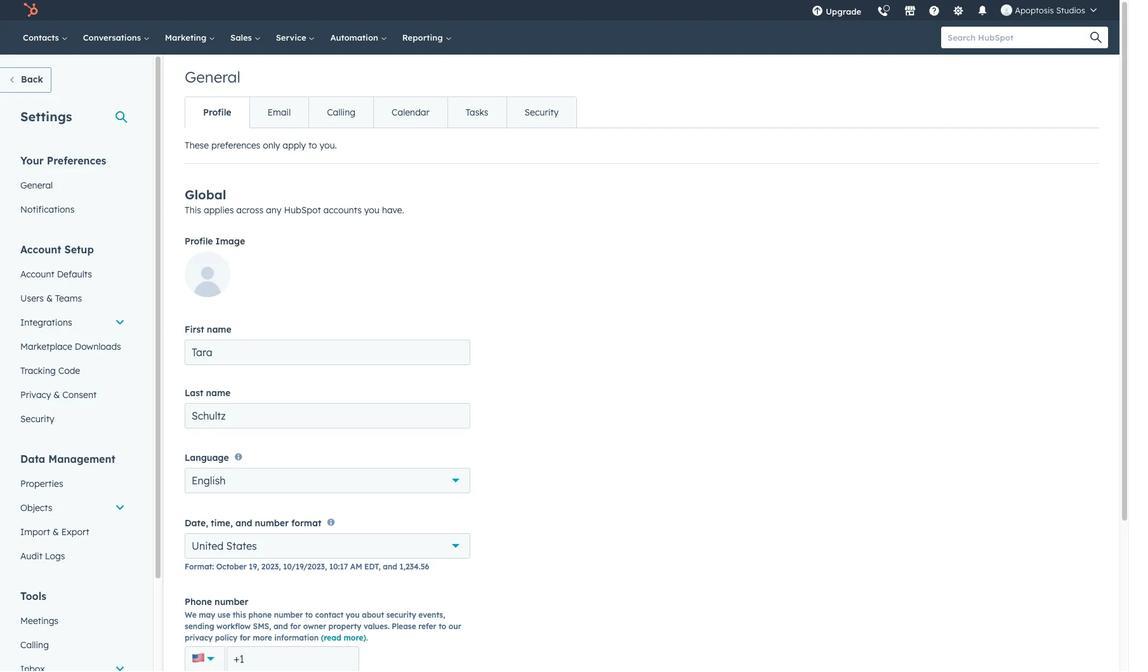Task type: locate. For each thing, give the bounding box(es) containing it.
to left you.
[[308, 140, 317, 151]]

& right privacy at left
[[54, 389, 60, 401]]

1 horizontal spatial security link
[[506, 97, 577, 128]]

about
[[362, 610, 384, 619]]

for
[[290, 621, 301, 631], [240, 633, 251, 642]]

global
[[185, 187, 226, 203]]

(read
[[321, 633, 341, 642]]

profile up preferences
[[203, 107, 231, 118]]

marketing
[[165, 32, 209, 43]]

navigation containing profile
[[185, 96, 577, 128]]

please
[[392, 621, 416, 631]]

1 vertical spatial calling
[[20, 639, 49, 651]]

last
[[185, 387, 203, 399]]

tracking
[[20, 365, 56, 376]]

0 vertical spatial general
[[185, 67, 241, 86]]

number up use
[[215, 596, 249, 607]]

you inside global this applies across any hubspot accounts you have.
[[364, 204, 380, 216]]

1 vertical spatial to
[[305, 610, 313, 619]]

0 horizontal spatial security link
[[13, 407, 133, 431]]

format
[[185, 562, 212, 571]]

1 vertical spatial calling link
[[13, 633, 133, 657]]

account up users
[[20, 269, 54, 280]]

Last name text field
[[185, 403, 470, 429]]

1 horizontal spatial calling
[[327, 107, 356, 118]]

name for first name
[[207, 324, 232, 335]]

settings
[[20, 109, 72, 124]]

calling inside navigation
[[327, 107, 356, 118]]

contacts
[[23, 32, 61, 43]]

and right sms,
[[274, 621, 288, 631]]

profile inside navigation
[[203, 107, 231, 118]]

import & export
[[20, 526, 89, 538]]

0 vertical spatial &
[[46, 293, 53, 304]]

name right last
[[206, 387, 231, 399]]

1 account from the top
[[20, 243, 61, 256]]

1 vertical spatial and
[[383, 562, 397, 571]]

calling link up you.
[[309, 97, 373, 128]]

1 horizontal spatial security
[[525, 107, 559, 118]]

account up account defaults
[[20, 243, 61, 256]]

settings image
[[953, 6, 964, 17]]

time,
[[211, 517, 233, 529]]

1 vertical spatial security link
[[13, 407, 133, 431]]

name right first
[[207, 324, 232, 335]]

name
[[207, 324, 232, 335], [206, 387, 231, 399]]

1 horizontal spatial general
[[185, 67, 241, 86]]

(read more) .
[[321, 633, 368, 642]]

1 vertical spatial you
[[346, 610, 360, 619]]

1 horizontal spatial you
[[364, 204, 380, 216]]

general inside your preferences element
[[20, 180, 53, 191]]

phone number element
[[185, 646, 470, 671]]

integrations
[[20, 317, 72, 328]]

edit button
[[185, 251, 230, 302]]

calling inside tools element
[[20, 639, 49, 651]]

format
[[291, 517, 321, 529]]

0 vertical spatial you
[[364, 204, 380, 216]]

0 vertical spatial number
[[255, 517, 289, 529]]

0 vertical spatial calling
[[327, 107, 356, 118]]

date, time, and number format
[[185, 517, 321, 529]]

account for account setup
[[20, 243, 61, 256]]

2 horizontal spatial ,
[[379, 562, 381, 571]]

2 vertical spatial and
[[274, 621, 288, 631]]

1 horizontal spatial and
[[274, 621, 288, 631]]

0 vertical spatial profile
[[203, 107, 231, 118]]

1 horizontal spatial for
[[290, 621, 301, 631]]

may
[[199, 610, 215, 619]]

workflow
[[217, 621, 251, 631]]

calling down meetings
[[20, 639, 49, 651]]

and right edt on the left bottom
[[383, 562, 397, 571]]

& right users
[[46, 293, 53, 304]]

upgrade
[[826, 6, 862, 17]]

& inside data management element
[[53, 526, 59, 538]]

1 horizontal spatial calling link
[[309, 97, 373, 128]]

to up 'owner'
[[305, 610, 313, 619]]

2 horizontal spatial and
[[383, 562, 397, 571]]

marketing link
[[157, 20, 223, 55]]

events,
[[419, 610, 445, 619]]

0 vertical spatial account
[[20, 243, 61, 256]]

phone
[[185, 596, 212, 607]]

sales
[[230, 32, 254, 43]]

calling link down meetings
[[13, 633, 133, 657]]

0 horizontal spatial you
[[346, 610, 360, 619]]

have.
[[382, 204, 404, 216]]

calling for the topmost the calling link
[[327, 107, 356, 118]]

marketplace downloads link
[[13, 335, 133, 359]]

integrations button
[[13, 310, 133, 335]]

0 horizontal spatial calling
[[20, 639, 49, 651]]

2 vertical spatial number
[[274, 610, 303, 619]]

profile link
[[185, 97, 249, 128]]

0 horizontal spatial security
[[20, 413, 54, 425]]

and right "time,"
[[235, 517, 252, 529]]

tools
[[20, 590, 46, 602]]

0 vertical spatial to
[[308, 140, 317, 151]]

number up the information
[[274, 610, 303, 619]]

these preferences only apply to you.
[[185, 140, 337, 151]]

security link
[[506, 97, 577, 128], [13, 407, 133, 431]]

& for export
[[53, 526, 59, 538]]

preferences
[[211, 140, 260, 151]]

1 vertical spatial name
[[206, 387, 231, 399]]

10/19/2023
[[283, 562, 325, 571]]

1 vertical spatial for
[[240, 633, 251, 642]]

logs
[[45, 550, 65, 562]]

notifications image
[[977, 6, 989, 17]]

0 vertical spatial security
[[525, 107, 559, 118]]

am
[[350, 562, 362, 571]]

2 vertical spatial &
[[53, 526, 59, 538]]

general link
[[13, 173, 133, 197]]

security inside account setup element
[[20, 413, 54, 425]]

1 vertical spatial profile
[[185, 236, 213, 247]]

3 , from the left
[[379, 562, 381, 571]]

0 vertical spatial and
[[235, 517, 252, 529]]

help button
[[924, 0, 945, 20]]

navigation
[[185, 96, 577, 128]]

we may use this phone number to contact you about security events, sending workflow sms, and for owner property values. please refer to our privacy policy for more information
[[185, 610, 461, 642]]

calling up you.
[[327, 107, 356, 118]]

global this applies across any hubspot accounts you have.
[[185, 187, 404, 216]]

calling for the calling link to the left
[[20, 639, 49, 651]]

name for last name
[[206, 387, 231, 399]]

and
[[235, 517, 252, 529], [383, 562, 397, 571], [274, 621, 288, 631]]

notifications
[[20, 204, 75, 215]]

phone number
[[185, 596, 249, 607]]

users
[[20, 293, 44, 304]]

you inside 'we may use this phone number to contact you about security events, sending workflow sms, and for owner property values. please refer to our privacy policy for more information'
[[346, 610, 360, 619]]

values.
[[364, 621, 390, 631]]

security
[[525, 107, 559, 118], [20, 413, 54, 425]]

calling
[[327, 107, 356, 118], [20, 639, 49, 651]]

& left export
[[53, 526, 59, 538]]

properties
[[20, 478, 63, 489]]

users & teams
[[20, 293, 82, 304]]

account setup element
[[13, 243, 133, 431]]

to left our
[[439, 621, 446, 631]]

this
[[185, 204, 201, 216]]

for up the information
[[290, 621, 301, 631]]

1 vertical spatial general
[[20, 180, 53, 191]]

, left 10:17
[[325, 562, 327, 571]]

1 horizontal spatial ,
[[325, 562, 327, 571]]

account
[[20, 243, 61, 256], [20, 269, 54, 280]]

1,234.56
[[400, 562, 429, 571]]

calendar link
[[373, 97, 447, 128]]

calling icon image
[[878, 6, 889, 18]]

&
[[46, 293, 53, 304], [54, 389, 60, 401], [53, 526, 59, 538]]

None telephone field
[[227, 646, 359, 671]]

, right "am"
[[379, 562, 381, 571]]

you up property
[[346, 610, 360, 619]]

only
[[263, 140, 280, 151]]

profile left the image
[[185, 236, 213, 247]]

for down workflow
[[240, 633, 251, 642]]

number left format
[[255, 517, 289, 529]]

information
[[274, 633, 319, 642]]

you left the have.
[[364, 204, 380, 216]]

this
[[233, 610, 246, 619]]

general down the 'your'
[[20, 180, 53, 191]]

users & teams link
[[13, 286, 133, 310]]

0 horizontal spatial general
[[20, 180, 53, 191]]

account defaults
[[20, 269, 92, 280]]

help image
[[929, 6, 940, 17]]

2 account from the top
[[20, 269, 54, 280]]

tools element
[[13, 589, 133, 671]]

0 horizontal spatial ,
[[279, 562, 281, 571]]

preferences
[[47, 154, 106, 167]]

menu
[[804, 0, 1105, 25]]

1 vertical spatial account
[[20, 269, 54, 280]]

image
[[216, 236, 245, 247]]

, left 10/19/2023
[[279, 562, 281, 571]]

2 , from the left
[[325, 562, 327, 571]]

profile image
[[185, 236, 245, 247]]

1 vertical spatial &
[[54, 389, 60, 401]]

1 vertical spatial security
[[20, 413, 54, 425]]

you
[[364, 204, 380, 216], [346, 610, 360, 619]]

email
[[268, 107, 291, 118]]

united states
[[192, 539, 257, 552]]

19,
[[249, 562, 259, 571]]

0 vertical spatial name
[[207, 324, 232, 335]]

general up profile link
[[185, 67, 241, 86]]



Task type: describe. For each thing, give the bounding box(es) containing it.
reporting link
[[395, 20, 459, 55]]

objects button
[[13, 496, 133, 520]]

data
[[20, 453, 45, 465]]

data management element
[[13, 452, 133, 568]]

marketplaces button
[[897, 0, 924, 20]]

english
[[192, 474, 226, 487]]

2023
[[261, 562, 279, 571]]

reporting
[[402, 32, 445, 43]]

last name
[[185, 387, 231, 399]]

0 vertical spatial for
[[290, 621, 301, 631]]

& for teams
[[46, 293, 53, 304]]

10:17
[[329, 562, 348, 571]]

0 horizontal spatial calling link
[[13, 633, 133, 657]]

studios
[[1056, 5, 1086, 15]]

refer
[[419, 621, 437, 631]]

🇺🇸 button
[[185, 646, 225, 671]]

notifications button
[[972, 0, 994, 20]]

service
[[276, 32, 309, 43]]

account setup
[[20, 243, 94, 256]]

2 vertical spatial to
[[439, 621, 446, 631]]

notifications link
[[13, 197, 133, 222]]

First name text field
[[185, 340, 470, 365]]

menu containing apoptosis studios
[[804, 0, 1105, 25]]

audit
[[20, 550, 43, 562]]

apoptosis studios
[[1015, 5, 1086, 15]]

privacy
[[185, 633, 213, 642]]

🇺🇸
[[192, 650, 206, 666]]

hubspot image
[[23, 3, 38, 18]]

we
[[185, 610, 197, 619]]

states
[[226, 539, 257, 552]]

your
[[20, 154, 44, 167]]

upgrade image
[[812, 6, 823, 17]]

tasks link
[[447, 97, 506, 128]]

marketplaces image
[[905, 6, 916, 17]]

contact
[[315, 610, 344, 619]]

0 horizontal spatial and
[[235, 517, 252, 529]]

use
[[218, 610, 230, 619]]

& for consent
[[54, 389, 60, 401]]

apply
[[283, 140, 306, 151]]

Search HubSpot search field
[[941, 27, 1097, 48]]

downloads
[[75, 341, 121, 352]]

profile for profile
[[203, 107, 231, 118]]

and inside 'we may use this phone number to contact you about security events, sending workflow sms, and for owner property values. please refer to our privacy policy for more information'
[[274, 621, 288, 631]]

0 vertical spatial security link
[[506, 97, 577, 128]]

consent
[[62, 389, 97, 401]]

your preferences element
[[13, 154, 133, 222]]

back link
[[0, 67, 51, 93]]

tracking code link
[[13, 359, 133, 383]]

sales link
[[223, 20, 268, 55]]

export
[[61, 526, 89, 538]]

accounts
[[323, 204, 362, 216]]

audit logs
[[20, 550, 65, 562]]

search image
[[1091, 32, 1102, 43]]

0 vertical spatial calling link
[[309, 97, 373, 128]]

privacy & consent link
[[13, 383, 133, 407]]

(read more) link
[[321, 633, 366, 642]]

our
[[449, 621, 461, 631]]

number inside 'we may use this phone number to contact you about security events, sending workflow sms, and for owner property values. please refer to our privacy policy for more information'
[[274, 610, 303, 619]]

english button
[[185, 468, 470, 494]]

account for account defaults
[[20, 269, 54, 280]]

tracking code
[[20, 365, 80, 376]]

profile for profile image
[[185, 236, 213, 247]]

defaults
[[57, 269, 92, 280]]

hubspot
[[284, 204, 321, 216]]

first
[[185, 324, 204, 335]]

search button
[[1084, 27, 1108, 48]]

across
[[236, 204, 264, 216]]

more)
[[344, 633, 366, 642]]

these
[[185, 140, 209, 151]]

security
[[386, 610, 416, 619]]

first name
[[185, 324, 232, 335]]

sms,
[[253, 621, 271, 631]]

contacts link
[[15, 20, 75, 55]]

import
[[20, 526, 50, 538]]

apoptosis
[[1015, 5, 1054, 15]]

privacy
[[20, 389, 51, 401]]

import & export link
[[13, 520, 133, 544]]

settings link
[[945, 0, 972, 20]]

marketplace
[[20, 341, 72, 352]]

united
[[192, 539, 224, 552]]

conversations
[[83, 32, 143, 43]]

more
[[253, 633, 272, 642]]

privacy & consent
[[20, 389, 97, 401]]

code
[[58, 365, 80, 376]]

email link
[[249, 97, 309, 128]]

service link
[[268, 20, 323, 55]]

tara schultz image
[[1001, 4, 1013, 16]]

teams
[[55, 293, 82, 304]]

phone
[[248, 610, 272, 619]]

owner
[[303, 621, 326, 631]]

automation link
[[323, 20, 395, 55]]

1 vertical spatial number
[[215, 596, 249, 607]]

tasks
[[466, 107, 489, 118]]

1 , from the left
[[279, 562, 281, 571]]

:
[[212, 562, 214, 571]]

meetings
[[20, 615, 58, 627]]

security inside navigation
[[525, 107, 559, 118]]

0 horizontal spatial for
[[240, 633, 251, 642]]

policy
[[215, 633, 238, 642]]



Task type: vqa. For each thing, say whether or not it's contained in the screenshot.
the English popup button
yes



